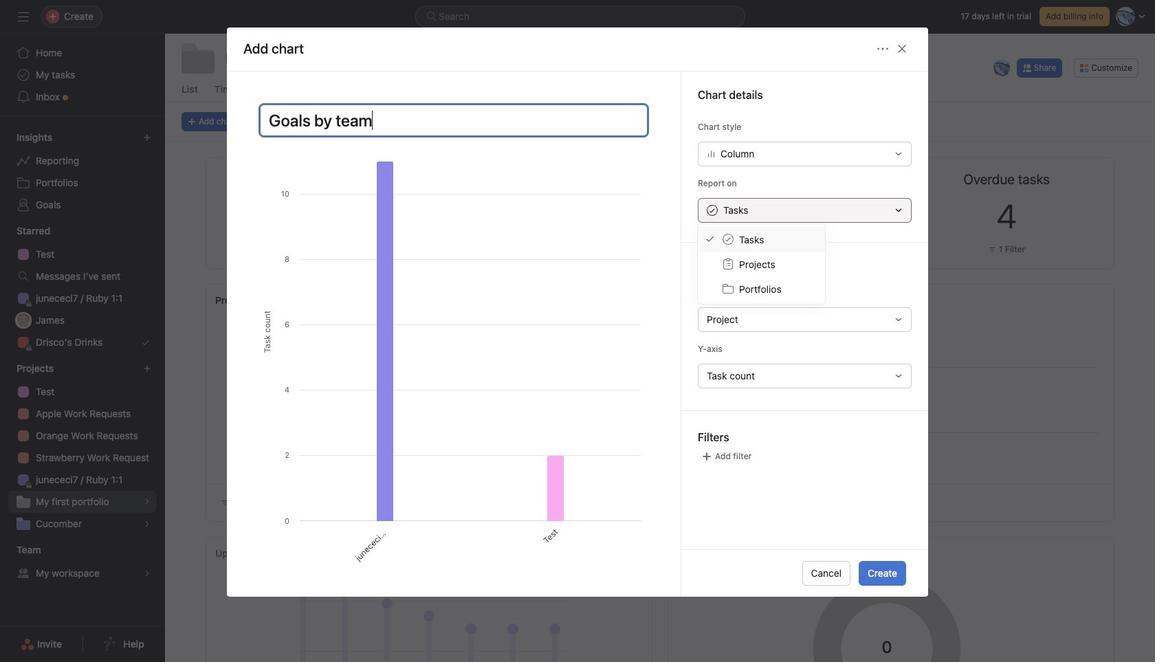 Task type: vqa. For each thing, say whether or not it's contained in the screenshot.
'oct'
no



Task type: locate. For each thing, give the bounding box(es) containing it.
Goals by team text field
[[260, 104, 648, 136]]

list box
[[415, 6, 745, 28]]

hide sidebar image
[[18, 11, 29, 22]]

starred element
[[0, 219, 165, 356]]

insights element
[[0, 125, 165, 219]]

more actions image
[[877, 44, 888, 55]]

teams element
[[0, 538, 165, 587]]



Task type: describe. For each thing, give the bounding box(es) containing it.
global element
[[0, 34, 165, 116]]

projects element
[[0, 356, 165, 538]]

close image
[[897, 44, 908, 55]]



